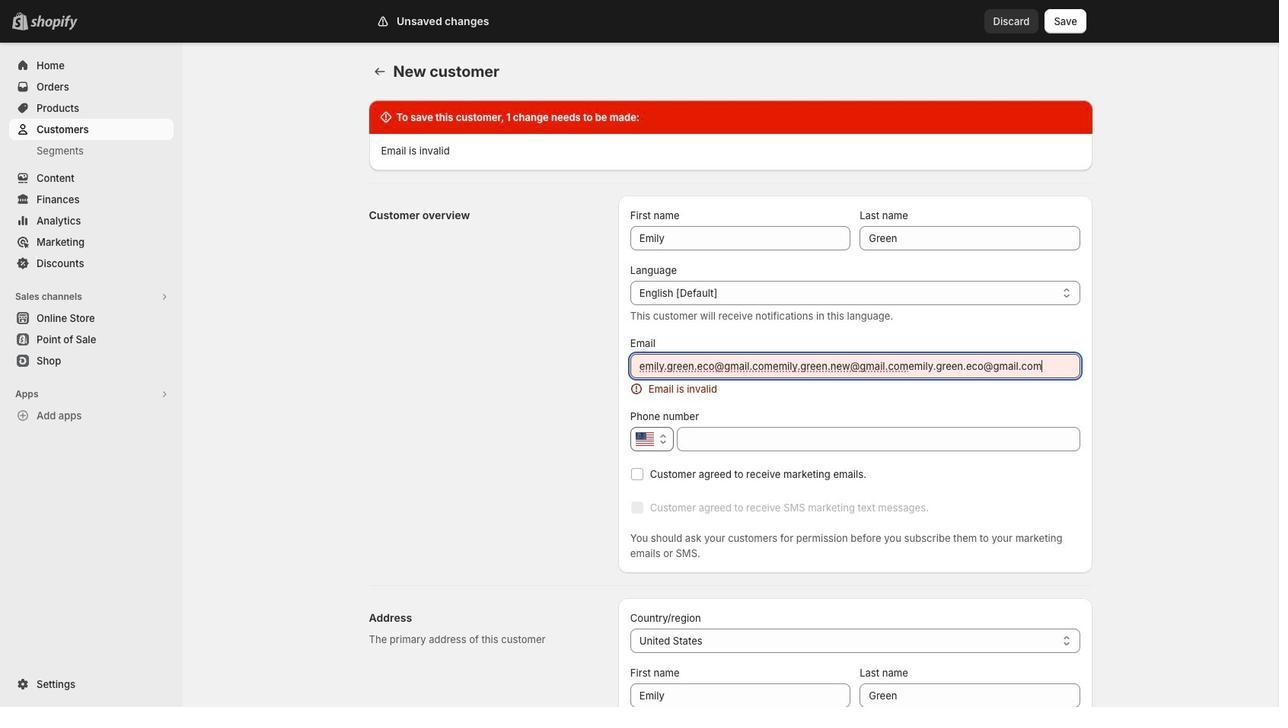 Task type: locate. For each thing, give the bounding box(es) containing it.
None text field
[[630, 226, 851, 251]]

None text field
[[860, 226, 1080, 251], [677, 427, 1080, 452], [630, 684, 851, 708], [860, 684, 1080, 708], [860, 226, 1080, 251], [677, 427, 1080, 452], [630, 684, 851, 708], [860, 684, 1080, 708]]

None email field
[[630, 354, 1080, 379]]



Task type: vqa. For each thing, say whether or not it's contained in the screenshot.
email field in the bottom of the page
yes



Task type: describe. For each thing, give the bounding box(es) containing it.
united states (+1) image
[[636, 433, 654, 446]]

shopify image
[[34, 15, 81, 30]]



